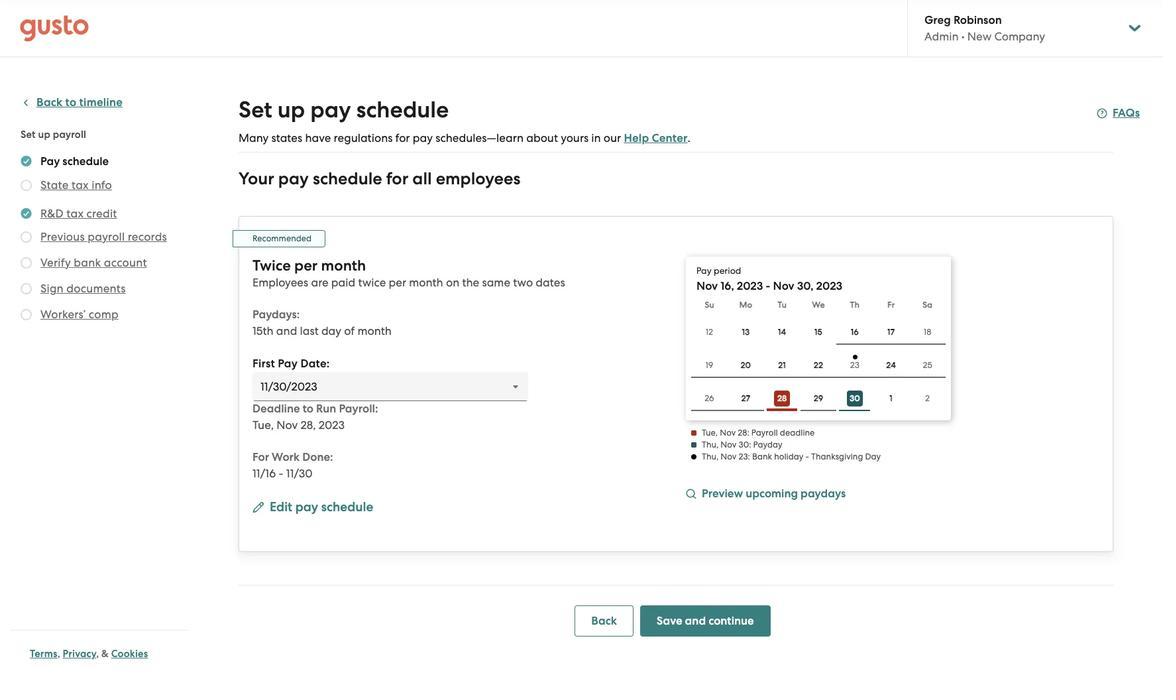 Task type: locate. For each thing, give the bounding box(es) containing it.
bank
[[753, 452, 773, 462]]

to inside deadline to run payroll: tue, nov 28, 2023
[[303, 402, 314, 416]]

pay schedule list
[[21, 153, 184, 325]]

0 horizontal spatial payroll
[[53, 129, 86, 141]]

pay up state
[[40, 155, 60, 168]]

to for run
[[303, 402, 314, 416]]

2 horizontal spatial pay
[[697, 265, 712, 276]]

2023 down 'run'
[[319, 418, 345, 432]]

0 horizontal spatial up
[[38, 129, 50, 141]]

robinson
[[954, 13, 1002, 27]]

new
[[968, 30, 992, 43]]

thanksgiving
[[812, 452, 864, 462]]

0 horizontal spatial pay
[[40, 155, 60, 168]]

0 horizontal spatial 2023
[[319, 418, 345, 432]]

check image
[[21, 180, 32, 191], [21, 231, 32, 243], [21, 283, 32, 294], [21, 309, 32, 320]]

0 horizontal spatial module__icon___go7vc image
[[253, 501, 265, 513]]

set
[[239, 96, 272, 123], [21, 129, 36, 141]]

16,
[[721, 279, 734, 293]]

payroll up pay schedule at the left of page
[[53, 129, 86, 141]]

month left on at the top of page
[[409, 276, 443, 289]]

pay right edit
[[296, 499, 318, 515]]

0 vertical spatial module__icon___go7vc image
[[686, 489, 697, 499]]

1 horizontal spatial ,
[[96, 648, 99, 660]]

: up thu, nov 30 : payday
[[748, 428, 750, 438]]

25
[[923, 360, 933, 370]]

schedule down regulations
[[313, 168, 382, 189]]

schedule inside button
[[321, 499, 374, 515]]

module__icon___go7vc image
[[686, 489, 697, 499], [253, 501, 265, 513]]

1 vertical spatial module__icon___go7vc image
[[253, 501, 265, 513]]

tue, down 'deadline' in the left bottom of the page
[[253, 418, 274, 432]]

0 vertical spatial payroll
[[53, 129, 86, 141]]

1 vertical spatial back
[[592, 614, 617, 628]]

pay
[[40, 155, 60, 168], [697, 265, 712, 276], [278, 357, 298, 371]]

schedules—learn
[[436, 131, 524, 145]]

pay right first
[[278, 357, 298, 371]]

to left timeline at the left top of page
[[65, 95, 76, 109]]

1 horizontal spatial per
[[389, 276, 407, 289]]

and
[[276, 324, 297, 338], [685, 614, 706, 628]]

back up set up payroll
[[36, 95, 63, 109]]

for left all
[[386, 168, 409, 189]]

- right 11/16
[[279, 467, 284, 480]]

workers'
[[40, 308, 86, 321]]

check image left workers'
[[21, 309, 32, 320]]

back left the save at the bottom right
[[592, 614, 617, 628]]

0 horizontal spatial -
[[279, 467, 284, 480]]

1 vertical spatial to
[[303, 402, 314, 416]]

1 vertical spatial 23
[[739, 452, 748, 462]]

greg robinson admin • new company
[[925, 13, 1046, 43]]

11/30
[[286, 467, 313, 480]]

back
[[36, 95, 63, 109], [592, 614, 617, 628]]

2 vertical spatial month
[[358, 324, 392, 338]]

pay for pay period nov 16, 2023 - nov 30, 2023
[[697, 265, 712, 276]]

preview
[[702, 487, 743, 501]]

month right of
[[358, 324, 392, 338]]

up up pay schedule at the left of page
[[38, 129, 50, 141]]

nov up thu, nov 30 : payday
[[720, 428, 736, 438]]

1 vertical spatial 30
[[739, 440, 749, 450]]

module__icon___go7vc image for preview upcoming paydays
[[686, 489, 697, 499]]

1 horizontal spatial back
[[592, 614, 617, 628]]

pay for pay schedule
[[40, 155, 60, 168]]

0 vertical spatial up
[[278, 96, 305, 123]]

upcoming
[[746, 487, 798, 501]]

sign documents button
[[40, 280, 126, 296]]

r&d tax credit
[[40, 207, 117, 220]]

28 up thu, nov 30 : payday
[[738, 428, 748, 438]]

set up the many
[[239, 96, 272, 123]]

0 vertical spatial for
[[396, 131, 410, 145]]

0 horizontal spatial and
[[276, 324, 297, 338]]

set down back to timeline button
[[21, 129, 36, 141]]

back to timeline button
[[21, 95, 123, 111]]

two
[[513, 276, 533, 289]]

tue, up thu, nov 30 : payday
[[702, 428, 718, 438]]

set up payroll
[[21, 129, 86, 141]]

:
[[748, 428, 750, 438], [749, 440, 752, 450], [748, 452, 750, 462]]

verify bank account button
[[40, 255, 147, 271]]

0 vertical spatial :
[[748, 428, 750, 438]]

deadline to run payroll: tue, nov 28, 2023
[[253, 402, 378, 432]]

1 vertical spatial :
[[749, 440, 752, 450]]

1 vertical spatial -
[[806, 452, 810, 462]]

1 vertical spatial pay
[[697, 265, 712, 276]]

module__icon___go7vc image left edit
[[253, 501, 265, 513]]

check image left sign
[[21, 283, 32, 294]]

schedule up the state tax info on the left
[[63, 155, 109, 168]]

1 vertical spatial thu,
[[702, 452, 719, 462]]

1 horizontal spatial 28
[[778, 393, 787, 403]]

23 down thu, nov 30 : payday
[[739, 452, 748, 462]]

previous payroll records button
[[40, 229, 167, 245]]

2 check image from the top
[[21, 231, 32, 243]]

to
[[65, 95, 76, 109], [303, 402, 314, 416]]

thu,
[[702, 440, 719, 450], [702, 452, 719, 462]]

for right regulations
[[396, 131, 410, 145]]

21
[[779, 360, 786, 370]]

terms , privacy , & cookies
[[30, 648, 148, 660]]

payroll inside button
[[88, 230, 125, 243]]

0 horizontal spatial 30
[[739, 440, 749, 450]]

0 vertical spatial tax
[[72, 178, 89, 192]]

30 right 29 on the bottom right
[[850, 393, 860, 403]]

and right the save at the bottom right
[[685, 614, 706, 628]]

0 horizontal spatial tue,
[[253, 418, 274, 432]]

circle check image down set up payroll
[[21, 153, 32, 169]]

module__icon___go7vc image inside preview upcoming paydays button
[[686, 489, 697, 499]]

3 check image from the top
[[21, 283, 32, 294]]

15th
[[253, 324, 274, 338]]

pay inside list
[[40, 155, 60, 168]]

for inside many states have regulations for pay schedules—learn about yours in our help center .
[[396, 131, 410, 145]]

0 horizontal spatial 28
[[738, 428, 748, 438]]

-
[[766, 279, 771, 293], [806, 452, 810, 462], [279, 467, 284, 480]]

1 horizontal spatial up
[[278, 96, 305, 123]]

to for timeline
[[65, 95, 76, 109]]

pay up all
[[413, 131, 433, 145]]

23
[[851, 360, 860, 370], [739, 452, 748, 462]]

1
[[890, 393, 893, 403]]

check image for workers'
[[21, 309, 32, 320]]

0 vertical spatial set
[[239, 96, 272, 123]]

- right the holiday
[[806, 452, 810, 462]]

tax for credit
[[67, 207, 84, 220]]

30 down tue, nov 28 : payroll deadline
[[739, 440, 749, 450]]

and inside "button"
[[685, 614, 706, 628]]

thu, down thu, nov 30 : payday
[[702, 452, 719, 462]]

thu, for thu, nov 23 : bank holiday - thanksgiving day
[[702, 452, 719, 462]]

1 vertical spatial circle check image
[[21, 206, 32, 221]]

nov down thu, nov 30 : payday
[[721, 452, 737, 462]]

0 vertical spatial pay
[[40, 155, 60, 168]]

set for set up pay schedule
[[239, 96, 272, 123]]

0 horizontal spatial ,
[[57, 648, 60, 660]]

account
[[104, 256, 147, 269]]

1 horizontal spatial payroll
[[88, 230, 125, 243]]

28 down '21'
[[778, 393, 787, 403]]

module__icon___go7vc image inside edit pay schedule button
[[253, 501, 265, 513]]

regulations
[[334, 131, 393, 145]]

verify bank account
[[40, 256, 147, 269]]

per right twice
[[389, 276, 407, 289]]

month up paid
[[321, 257, 366, 275]]

1 vertical spatial up
[[38, 129, 50, 141]]

tax left info
[[72, 178, 89, 192]]

r&d
[[40, 207, 64, 220]]

payroll
[[53, 129, 86, 141], [88, 230, 125, 243]]

for work done: 11/16 - 11/30
[[253, 450, 333, 480]]

set up pay schedule
[[239, 96, 449, 123]]

states
[[272, 131, 303, 145]]

27
[[742, 393, 751, 403]]

0 horizontal spatial to
[[65, 95, 76, 109]]

2 vertical spatial -
[[279, 467, 284, 480]]

payroll down credit
[[88, 230, 125, 243]]

1 vertical spatial set
[[21, 129, 36, 141]]

- left 30,
[[766, 279, 771, 293]]

state tax info button
[[40, 177, 112, 193]]

up up "states"
[[278, 96, 305, 123]]

1 horizontal spatial -
[[766, 279, 771, 293]]

r&d tax credit button
[[40, 206, 117, 221]]

0 vertical spatial -
[[766, 279, 771, 293]]

thu, for thu, nov 30 : payday
[[702, 440, 719, 450]]

2023 up mo
[[737, 279, 763, 293]]

dates
[[536, 276, 565, 289]]

1 horizontal spatial 23
[[851, 360, 860, 370]]

1 horizontal spatial set
[[239, 96, 272, 123]]

to up 28,
[[303, 402, 314, 416]]

pay left period
[[697, 265, 712, 276]]

pay inside pay period nov 16, 2023 - nov 30, 2023
[[697, 265, 712, 276]]

: down tue, nov 28 : payroll deadline
[[749, 440, 752, 450]]

we
[[812, 300, 825, 310]]

to inside button
[[65, 95, 76, 109]]

for
[[253, 450, 269, 464]]

paid
[[331, 276, 356, 289]]

circle check image
[[21, 153, 32, 169], [21, 206, 32, 221]]

0 vertical spatial 23
[[851, 360, 860, 370]]

2023 up we
[[817, 279, 843, 293]]

schedule
[[357, 96, 449, 123], [63, 155, 109, 168], [313, 168, 382, 189], [321, 499, 374, 515]]

1 horizontal spatial module__icon___go7vc image
[[686, 489, 697, 499]]

1 vertical spatial payroll
[[88, 230, 125, 243]]

schedule down done:
[[321, 499, 374, 515]]

nov inside deadline to run payroll: tue, nov 28, 2023
[[277, 418, 298, 432]]

on
[[446, 276, 460, 289]]

0 vertical spatial thu,
[[702, 440, 719, 450]]

1 horizontal spatial to
[[303, 402, 314, 416]]

4 check image from the top
[[21, 309, 32, 320]]

back for back
[[592, 614, 617, 628]]

center
[[652, 131, 688, 145]]

1 vertical spatial and
[[685, 614, 706, 628]]

: for thu, nov 30
[[749, 440, 752, 450]]

up for pay
[[278, 96, 305, 123]]

circle check image left r&d
[[21, 206, 32, 221]]

28,
[[301, 418, 316, 432]]

0 horizontal spatial set
[[21, 129, 36, 141]]

2 horizontal spatial 2023
[[817, 279, 843, 293]]

1 horizontal spatial 30
[[850, 393, 860, 403]]

same
[[482, 276, 511, 289]]

check image up check image
[[21, 231, 32, 243]]

module__icon___go7vc image for edit pay schedule
[[253, 501, 265, 513]]

check image left state
[[21, 180, 32, 191]]

0 horizontal spatial per
[[294, 257, 318, 275]]

edit pay schedule button
[[253, 498, 374, 518]]

, left &
[[96, 648, 99, 660]]

0 vertical spatial back
[[36, 95, 63, 109]]

tax
[[72, 178, 89, 192], [67, 207, 84, 220]]

nov down 'deadline' in the left bottom of the page
[[277, 418, 298, 432]]

11/16
[[253, 467, 276, 480]]

check image for state
[[21, 180, 32, 191]]

0 vertical spatial and
[[276, 324, 297, 338]]

privacy
[[63, 648, 96, 660]]

29
[[814, 393, 824, 403]]

twice
[[358, 276, 386, 289]]

23 down 16 at the right of page
[[851, 360, 860, 370]]

0 vertical spatial to
[[65, 95, 76, 109]]

up
[[278, 96, 305, 123], [38, 129, 50, 141]]

deadline
[[253, 402, 300, 416]]

0 horizontal spatial back
[[36, 95, 63, 109]]

2 horizontal spatial -
[[806, 452, 810, 462]]

tax right r&d
[[67, 207, 84, 220]]

1 vertical spatial tax
[[67, 207, 84, 220]]

1 thu, from the top
[[702, 440, 719, 450]]

0 vertical spatial circle check image
[[21, 153, 32, 169]]

1 horizontal spatial and
[[685, 614, 706, 628]]

per up are
[[294, 257, 318, 275]]

privacy link
[[63, 648, 96, 660]]

2023 inside deadline to run payroll: tue, nov 28, 2023
[[319, 418, 345, 432]]

th
[[850, 300, 860, 310]]

module__icon___go7vc image left 'preview'
[[686, 489, 697, 499]]

2 vertical spatial pay
[[278, 357, 298, 371]]

, left 'privacy'
[[57, 648, 60, 660]]

&
[[102, 648, 109, 660]]

0 vertical spatial per
[[294, 257, 318, 275]]

thu, down 26
[[702, 440, 719, 450]]

17
[[888, 327, 895, 337]]

per
[[294, 257, 318, 275], [389, 276, 407, 289]]

13
[[742, 327, 750, 337]]

workers' comp button
[[40, 306, 119, 322]]

2 thu, from the top
[[702, 452, 719, 462]]

twice
[[253, 257, 291, 275]]

: left bank
[[748, 452, 750, 462]]

1 check image from the top
[[21, 180, 32, 191]]

and down paydays:
[[276, 324, 297, 338]]



Task type: vqa. For each thing, say whether or not it's contained in the screenshot.
get started to the top
no



Task type: describe. For each thing, give the bounding box(es) containing it.
work
[[272, 450, 300, 464]]

faqs
[[1113, 106, 1141, 120]]

month inside the paydays: 15th and last day of month
[[358, 324, 392, 338]]

back for back to timeline
[[36, 95, 63, 109]]

home image
[[20, 15, 89, 41]]

bank
[[74, 256, 101, 269]]

previous
[[40, 230, 85, 243]]

credit
[[87, 207, 117, 220]]

- inside pay period nov 16, 2023 - nov 30, 2023
[[766, 279, 771, 293]]

records
[[128, 230, 167, 243]]

save and continue button
[[640, 605, 771, 636]]

1 vertical spatial per
[[389, 276, 407, 289]]

first
[[253, 357, 275, 371]]

cookies button
[[111, 646, 148, 662]]

15
[[815, 327, 823, 337]]

help center link
[[624, 131, 688, 145]]

0 vertical spatial 30
[[850, 393, 860, 403]]

0 vertical spatial month
[[321, 257, 366, 275]]

0 vertical spatial 28
[[778, 393, 787, 403]]

1 vertical spatial month
[[409, 276, 443, 289]]

pay inside many states have regulations for pay schedules—learn about yours in our help center .
[[413, 131, 433, 145]]

fr
[[888, 300, 895, 310]]

26
[[705, 393, 715, 403]]

state
[[40, 178, 69, 192]]

all
[[413, 168, 432, 189]]

16
[[851, 327, 859, 337]]

pay period nov 16, 2023 - nov 30, 2023
[[697, 265, 843, 293]]

state tax info
[[40, 178, 112, 192]]

2 , from the left
[[96, 648, 99, 660]]

sa
[[923, 300, 933, 310]]

1 horizontal spatial pay
[[278, 357, 298, 371]]

continue
[[709, 614, 754, 628]]

twice per month employees are paid twice per month on the same two dates
[[253, 257, 565, 289]]

faqs button
[[1097, 105, 1141, 121]]

paydays:
[[253, 308, 300, 322]]

help
[[624, 131, 649, 145]]

20
[[741, 360, 751, 370]]

tue, inside deadline to run payroll: tue, nov 28, 2023
[[253, 418, 274, 432]]

day
[[322, 324, 342, 338]]

about
[[527, 131, 558, 145]]

deadline
[[780, 428, 815, 438]]

back button
[[575, 605, 634, 636]]

nov up su
[[697, 279, 718, 293]]

have
[[305, 131, 331, 145]]

the
[[462, 276, 480, 289]]

0 horizontal spatial 23
[[739, 452, 748, 462]]

paydays: 15th and last day of month
[[253, 308, 392, 338]]

12
[[706, 327, 714, 337]]

paydays
[[801, 487, 846, 501]]

check image for sign
[[21, 283, 32, 294]]

day
[[866, 452, 881, 462]]

: for tue, nov 28
[[748, 428, 750, 438]]

many
[[239, 131, 269, 145]]

set for set up payroll
[[21, 129, 36, 141]]

and inside the paydays: 15th and last day of month
[[276, 324, 297, 338]]

edit
[[270, 499, 293, 515]]

1 horizontal spatial tue,
[[702, 428, 718, 438]]

preview upcoming paydays button
[[686, 486, 846, 504]]

recommended
[[253, 233, 312, 243]]

yours
[[561, 131, 589, 145]]

1 , from the left
[[57, 648, 60, 660]]

mo
[[740, 300, 753, 310]]

payroll
[[752, 428, 778, 438]]

check image for previous
[[21, 231, 32, 243]]

22
[[814, 360, 824, 370]]

date:
[[301, 357, 330, 371]]

last
[[300, 324, 319, 338]]

1 horizontal spatial 2023
[[737, 279, 763, 293]]

pay right your
[[278, 168, 309, 189]]

greg
[[925, 13, 951, 27]]

- inside for work done: 11/16 - 11/30
[[279, 467, 284, 480]]

verify
[[40, 256, 71, 269]]

in
[[592, 131, 601, 145]]

up for payroll
[[38, 129, 50, 141]]

our
[[604, 131, 621, 145]]

done:
[[302, 450, 333, 464]]

run
[[316, 402, 336, 416]]

terms link
[[30, 648, 57, 660]]

1 vertical spatial for
[[386, 168, 409, 189]]

nov down tue, nov 28 : payroll deadline
[[721, 440, 737, 450]]

pay inside button
[[296, 499, 318, 515]]

many states have regulations for pay schedules—learn about yours in our help center .
[[239, 131, 691, 145]]

payroll:
[[339, 402, 378, 416]]

2 circle check image from the top
[[21, 206, 32, 221]]

admin
[[925, 30, 959, 43]]

are
[[311, 276, 329, 289]]

schedule up regulations
[[357, 96, 449, 123]]

2
[[926, 393, 930, 403]]

tu
[[778, 300, 787, 310]]

comp
[[89, 308, 119, 321]]

nov up tu
[[774, 279, 795, 293]]

your pay schedule for all employees
[[239, 168, 521, 189]]

tue, nov 28 : payroll deadline
[[702, 428, 815, 438]]

thu, nov 30 : payday
[[702, 440, 783, 450]]

18
[[924, 327, 932, 337]]

documents
[[66, 282, 126, 295]]

2 vertical spatial :
[[748, 452, 750, 462]]

workers' comp
[[40, 308, 119, 321]]

pay up have
[[310, 96, 351, 123]]

employees
[[436, 168, 521, 189]]

tax for info
[[72, 178, 89, 192]]

24
[[887, 360, 896, 370]]

your
[[239, 168, 274, 189]]

.
[[688, 131, 691, 145]]

thu, nov 23 : bank holiday - thanksgiving day
[[702, 452, 881, 462]]

schedule inside list
[[63, 155, 109, 168]]

holiday
[[775, 452, 804, 462]]

back to timeline
[[36, 95, 123, 109]]

company
[[995, 30, 1046, 43]]

period
[[714, 265, 742, 276]]

sign
[[40, 282, 64, 295]]

1 vertical spatial 28
[[738, 428, 748, 438]]

check image
[[21, 257, 32, 269]]

1 circle check image from the top
[[21, 153, 32, 169]]

su
[[705, 300, 715, 310]]

30,
[[798, 279, 814, 293]]



